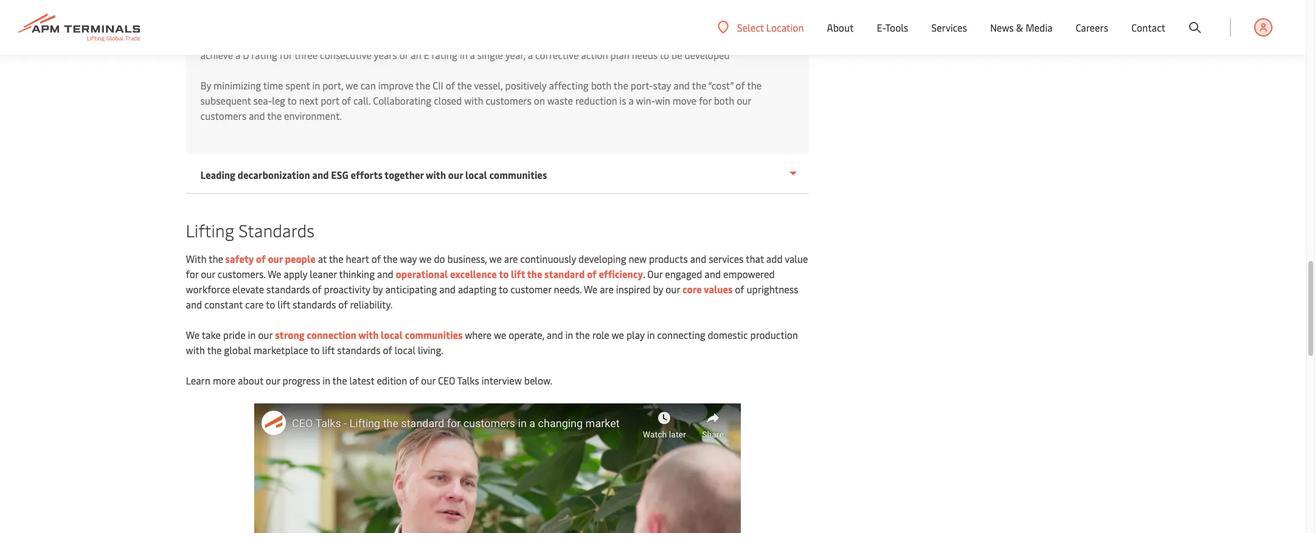 Task type: locate. For each thing, give the bounding box(es) containing it.
of inside where we operate, and in the role we play in connecting domestic production with the global marketplace to lift standards of local living.
[[383, 343, 392, 357]]

in right pride
[[248, 328, 256, 341]]

vessel,
[[474, 78, 503, 92]]

of
[[446, 78, 455, 92], [736, 78, 745, 92], [342, 94, 351, 107], [256, 252, 266, 265], [372, 252, 381, 265], [587, 267, 597, 281], [312, 282, 322, 296], [735, 282, 744, 296], [338, 298, 348, 311], [383, 343, 392, 357], [410, 374, 419, 387]]

rating down rating
[[432, 48, 458, 61]]

leading
[[200, 168, 235, 181]]

by up the reliability.
[[373, 282, 383, 296]]

1 by from the left
[[373, 282, 383, 296]]

lift right the care
[[278, 298, 290, 311]]

by down the our
[[653, 282, 663, 296]]

we right needs. at bottom
[[584, 282, 598, 296]]

our up workforce
[[201, 267, 215, 281]]

with inside where we operate, and in the role we play in connecting domestic production with the global marketplace to lift standards of local living.
[[186, 343, 205, 357]]

a right the is at left
[[629, 94, 634, 107]]

2 vertical spatial local
[[395, 343, 416, 357]]

of down leaner
[[312, 282, 322, 296]]

0 vertical spatial customers
[[486, 94, 532, 107]]

we down "safety of our people" link in the left of the page
[[268, 267, 281, 281]]

1 horizontal spatial are
[[600, 282, 614, 296]]

learn more about our progress in the latest edition of our ceo talks interview below.
[[186, 374, 553, 387]]

standards inside . our engaged and empowered workforce elevate standards of proactivity by anticipating and adapting to customer needs. we are inspired by our
[[267, 282, 310, 296]]

services button
[[932, 0, 967, 55]]

lift
[[511, 267, 525, 281], [278, 298, 290, 311], [322, 343, 335, 357]]

0 vertical spatial lift
[[511, 267, 525, 281]]

our right move
[[737, 94, 751, 107]]

take
[[202, 328, 221, 341]]

the left way
[[383, 252, 398, 265]]

0 vertical spatial both
[[591, 78, 612, 92]]

1 horizontal spatial we
[[268, 267, 281, 281]]

achieve
[[200, 48, 233, 61]]

ship
[[209, 33, 227, 46]]

corrective
[[535, 48, 579, 61]]

lift up customer
[[511, 267, 525, 281]]

local for our
[[465, 168, 487, 181]]

local for with
[[381, 328, 403, 341]]

of inside the at the heart of the way we do business, we are continuously developing new products and services that add value for our customers. we apply leaner thinking and
[[372, 252, 381, 265]]

0 vertical spatial for
[[280, 48, 292, 61]]

way
[[400, 252, 417, 265]]

in
[[460, 48, 468, 61], [312, 78, 320, 92], [248, 328, 256, 341], [566, 328, 573, 341], [647, 328, 655, 341], [323, 374, 330, 387]]

1 horizontal spatial communities
[[489, 168, 547, 181]]

collaborating
[[373, 94, 432, 107]]

are down efficiency
[[600, 282, 614, 296]]

port,
[[323, 78, 343, 92]]

connection
[[307, 328, 356, 341]]

action
[[581, 48, 608, 61]]

stringent
[[616, 33, 656, 46]]

the up the is at left
[[614, 78, 628, 92]]

with
[[464, 94, 483, 107], [426, 168, 446, 181], [359, 328, 379, 341], [186, 343, 205, 357]]

d
[[243, 48, 249, 61]]

constant
[[205, 298, 243, 311]]

environment.
[[284, 109, 342, 122]]

and inside where we operate, and in the role we play in connecting domestic production with the global marketplace to lift standards of local living.
[[547, 328, 563, 341]]

and down the sea-
[[249, 109, 265, 122]]

0 horizontal spatial a
[[200, 33, 206, 46]]

in inside a ship receives an annual rating ranging from a to e. rating thresholds will become increasingly stringent towards 2030. for ships that achieve a d rating for three consecutive years or an e rating in a single year, a corrective action plan needs to be developed
[[460, 48, 468, 61]]

and right the thinking
[[377, 267, 394, 281]]

receives
[[229, 33, 264, 46]]

lifting
[[186, 218, 234, 242]]

1 horizontal spatial both
[[714, 94, 735, 107]]

1 horizontal spatial a
[[399, 33, 405, 46]]

and left esg
[[312, 168, 329, 181]]

leading decarbonization and esg efforts together with our local communities
[[200, 168, 547, 181]]

standards down strong connection with local communities link
[[337, 343, 381, 357]]

contact
[[1132, 21, 1166, 34]]

our up marketplace
[[258, 328, 273, 341]]

to down operational excellence to lift the standard of efficiency link
[[499, 282, 508, 296]]

we left do
[[419, 252, 432, 265]]

standards for lift
[[293, 298, 336, 311]]

win-
[[636, 94, 655, 107]]

1 horizontal spatial customers
[[486, 94, 532, 107]]

for inside by minimizing time spent in port, we can improve the cii of the vessel, positively affecting both the port-stay and the "cost" of the subsequent sea-leg to next port of call. collaborating closed with customers on waste reduction is a win-win move for both our customers and the environment.
[[699, 94, 712, 107]]

lift down connection
[[322, 343, 335, 357]]

we right where
[[494, 328, 506, 341]]

a left d
[[235, 48, 241, 61]]

living.
[[418, 343, 444, 357]]

a up or
[[399, 33, 405, 46]]

at
[[318, 252, 327, 265]]

we up the excellence
[[489, 252, 502, 265]]

e
[[424, 48, 429, 61]]

and
[[674, 78, 690, 92], [249, 109, 265, 122], [312, 168, 329, 181], [690, 252, 707, 265], [377, 267, 394, 281], [705, 267, 721, 281], [439, 282, 456, 296], [186, 298, 202, 311], [547, 328, 563, 341]]

more
[[213, 374, 236, 387]]

local
[[465, 168, 487, 181], [381, 328, 403, 341], [395, 343, 416, 357]]

thinking
[[339, 267, 375, 281]]

standards
[[239, 218, 315, 242]]

1 horizontal spatial lift
[[322, 343, 335, 357]]

2 vertical spatial lift
[[322, 343, 335, 357]]

to right leg
[[288, 94, 297, 107]]

that right ships
[[764, 33, 782, 46]]

we
[[268, 267, 281, 281], [584, 282, 598, 296], [186, 328, 200, 341]]

that up empowered
[[746, 252, 764, 265]]

standards inside of uprightness and constant care to lift standards of reliability.
[[293, 298, 336, 311]]

thresholds
[[459, 33, 505, 46]]

care
[[245, 298, 264, 311]]

both down ""cost"" in the top right of the page
[[714, 94, 735, 107]]

and down workforce
[[186, 298, 202, 311]]

an
[[267, 33, 277, 46], [411, 48, 422, 61]]

rating
[[428, 33, 456, 46]]

of right the heart
[[372, 252, 381, 265]]

strong
[[275, 328, 305, 341]]

in down the thresholds
[[460, 48, 468, 61]]

about
[[827, 21, 854, 34]]

safety
[[225, 252, 254, 265]]

0 vertical spatial standards
[[267, 282, 310, 296]]

for down annual
[[280, 48, 292, 61]]

reduction
[[576, 94, 617, 107]]

win
[[655, 94, 670, 107]]

our down engaged
[[666, 282, 680, 296]]

2 horizontal spatial we
[[584, 282, 598, 296]]

1 vertical spatial for
[[699, 94, 712, 107]]

to right the care
[[266, 298, 275, 311]]

2 vertical spatial standards
[[337, 343, 381, 357]]

we left take
[[186, 328, 200, 341]]

the right at in the left of the page
[[329, 252, 344, 265]]

both up reduction
[[591, 78, 612, 92]]

operate,
[[509, 328, 545, 341]]

0 horizontal spatial are
[[504, 252, 518, 265]]

1 vertical spatial customers
[[200, 109, 246, 122]]

we inside . our engaged and empowered workforce elevate standards of proactivity by anticipating and adapting to customer needs. we are inspired by our
[[584, 282, 598, 296]]

about button
[[827, 0, 854, 55]]

proactivity
[[324, 282, 370, 296]]

global
[[224, 343, 251, 357]]

to inside by minimizing time spent in port, we can improve the cii of the vessel, positively affecting both the port-stay and the "cost" of the subsequent sea-leg to next port of call. collaborating closed with customers on waste reduction is a win-win move for both our customers and the environment.
[[288, 94, 297, 107]]

and up engaged
[[690, 252, 707, 265]]

our right 'together'
[[448, 168, 463, 181]]

add
[[767, 252, 783, 265]]

new
[[629, 252, 647, 265]]

decarbonization
[[238, 168, 310, 181]]

uprightness
[[747, 282, 799, 296]]

the down leg
[[267, 109, 282, 122]]

will
[[507, 33, 523, 46]]

0 vertical spatial communities
[[489, 168, 547, 181]]

of right ""cost"" in the top right of the page
[[736, 78, 745, 92]]

and left adapting
[[439, 282, 456, 296]]

communities inside dropdown button
[[489, 168, 547, 181]]

products
[[649, 252, 688, 265]]

we left can
[[346, 78, 358, 92]]

0 horizontal spatial for
[[186, 267, 199, 281]]

standards
[[267, 282, 310, 296], [293, 298, 336, 311], [337, 343, 381, 357]]

of left "call."
[[342, 94, 351, 107]]

to down we take pride in our strong connection with local communities
[[311, 343, 320, 357]]

0 vertical spatial are
[[504, 252, 518, 265]]

of right edition
[[410, 374, 419, 387]]

2 vertical spatial for
[[186, 267, 199, 281]]

rating up three
[[312, 33, 337, 46]]

1 vertical spatial are
[[600, 282, 614, 296]]

operational excellence to lift the standard of efficiency
[[396, 267, 643, 281]]

improve
[[378, 78, 414, 92]]

edition
[[377, 374, 407, 387]]

for right move
[[699, 94, 712, 107]]

developing
[[579, 252, 626, 265]]

1 horizontal spatial by
[[653, 282, 663, 296]]

of down empowered
[[735, 282, 744, 296]]

in left port,
[[312, 78, 320, 92]]

standards down leaner
[[293, 298, 336, 311]]

2 horizontal spatial for
[[699, 94, 712, 107]]

of down strong connection with local communities link
[[383, 343, 392, 357]]

0 horizontal spatial we
[[186, 328, 200, 341]]

news & media
[[991, 21, 1053, 34]]

0 horizontal spatial an
[[267, 33, 277, 46]]

stay
[[653, 78, 671, 92]]

in right the 'play'
[[647, 328, 655, 341]]

for inside a ship receives an annual rating ranging from a to e. rating thresholds will become increasingly stringent towards 2030. for ships that achieve a d rating for three consecutive years or an e rating in a single year, a corrective action plan needs to be developed
[[280, 48, 292, 61]]

our left "people"
[[268, 252, 283, 265]]

a left "ship"
[[200, 33, 206, 46]]

of down proactivity
[[338, 298, 348, 311]]

an left annual
[[267, 33, 277, 46]]

0 horizontal spatial lift
[[278, 298, 290, 311]]

call.
[[353, 94, 371, 107]]

1 horizontal spatial for
[[280, 48, 292, 61]]

with inside by minimizing time spent in port, we can improve the cii of the vessel, positively affecting both the port-stay and the "cost" of the subsequent sea-leg to next port of call. collaborating closed with customers on waste reduction is a win-win move for both our customers and the environment.
[[464, 94, 483, 107]]

with down vessel,
[[464, 94, 483, 107]]

the up customer
[[527, 267, 542, 281]]

our left ceo
[[421, 374, 436, 387]]

from
[[375, 33, 397, 46]]

play
[[627, 328, 645, 341]]

0 horizontal spatial rating
[[252, 48, 277, 61]]

continuously
[[520, 252, 576, 265]]

in left role
[[566, 328, 573, 341]]

0 vertical spatial that
[[764, 33, 782, 46]]

0 horizontal spatial by
[[373, 282, 383, 296]]

0 vertical spatial local
[[465, 168, 487, 181]]

1 vertical spatial local
[[381, 328, 403, 341]]

and right operate,
[[547, 328, 563, 341]]

with right 'together'
[[426, 168, 446, 181]]

with down take
[[186, 343, 205, 357]]

on
[[534, 94, 545, 107]]

standards down apply
[[267, 282, 310, 296]]

can
[[361, 78, 376, 92]]

careers button
[[1076, 0, 1109, 55]]

rating right d
[[252, 48, 277, 61]]

1 vertical spatial we
[[584, 282, 598, 296]]

1 vertical spatial both
[[714, 94, 735, 107]]

positively
[[505, 78, 547, 92]]

for down with
[[186, 267, 199, 281]]

1 horizontal spatial an
[[411, 48, 422, 61]]

1 vertical spatial that
[[746, 252, 764, 265]]

0 vertical spatial we
[[268, 267, 281, 281]]

e-
[[877, 21, 886, 34]]

that inside the at the heart of the way we do business, we are continuously developing new products and services that add value for our customers. we apply leaner thinking and
[[746, 252, 764, 265]]

local inside dropdown button
[[465, 168, 487, 181]]

become
[[525, 33, 560, 46]]

customers down subsequent
[[200, 109, 246, 122]]

1 vertical spatial communities
[[405, 328, 463, 341]]

customers down positively
[[486, 94, 532, 107]]

0 horizontal spatial communities
[[405, 328, 463, 341]]

year,
[[505, 48, 526, 61]]

0 horizontal spatial customers
[[200, 109, 246, 122]]

reliability.
[[350, 298, 393, 311]]

1 vertical spatial standards
[[293, 298, 336, 311]]

where
[[465, 328, 492, 341]]

are up operational excellence to lift the standard of efficiency link
[[504, 252, 518, 265]]

standards inside where we operate, and in the role we play in connecting domestic production with the global marketplace to lift standards of local living.
[[337, 343, 381, 357]]

an left e
[[411, 48, 422, 61]]

a left single
[[470, 48, 475, 61]]

1 vertical spatial lift
[[278, 298, 290, 311]]



Task type: vqa. For each thing, say whether or not it's contained in the screenshot.
/
no



Task type: describe. For each thing, give the bounding box(es) containing it.
about
[[238, 374, 263, 387]]

the down take
[[207, 343, 222, 357]]

the up the closed
[[457, 78, 472, 92]]

core values
[[683, 282, 733, 296]]

operational excellence to lift the standard of efficiency link
[[396, 267, 643, 281]]

0 horizontal spatial both
[[591, 78, 612, 92]]

news & media button
[[991, 0, 1053, 55]]

and inside of uprightness and constant care to lift standards of reliability.
[[186, 298, 202, 311]]

tools
[[886, 21, 909, 34]]

careers
[[1076, 21, 1109, 34]]

values
[[704, 282, 733, 296]]

and inside dropdown button
[[312, 168, 329, 181]]

lift inside of uprightness and constant care to lift standards of reliability.
[[278, 298, 290, 311]]

empowered
[[723, 267, 775, 281]]

to up of uprightness and constant care to lift standards of reliability.
[[499, 267, 509, 281]]

1 vertical spatial an
[[411, 48, 422, 61]]

leading decarbonization and esg efforts together with our local communities button
[[186, 154, 809, 194]]

in right progress
[[323, 374, 330, 387]]

to inside of uprightness and constant care to lift standards of reliability.
[[266, 298, 275, 311]]

value
[[785, 252, 808, 265]]

2 by from the left
[[653, 282, 663, 296]]

interview
[[482, 374, 522, 387]]

anticipating
[[385, 282, 437, 296]]

production
[[751, 328, 798, 341]]

engaged
[[665, 267, 702, 281]]

adapting
[[458, 282, 497, 296]]

2 vertical spatial we
[[186, 328, 200, 341]]

1 a from the left
[[200, 33, 206, 46]]

ships
[[739, 33, 762, 46]]

of right "cii"
[[446, 78, 455, 92]]

with inside 'leading decarbonization and esg efforts together with our local communities' dropdown button
[[426, 168, 446, 181]]

2 horizontal spatial rating
[[432, 48, 458, 61]]

where we operate, and in the role we play in connecting domestic production with the global marketplace to lift standards of local living.
[[186, 328, 798, 357]]

waste
[[547, 94, 573, 107]]

services
[[932, 21, 967, 34]]

by
[[200, 78, 211, 92]]

we inside the at the heart of the way we do business, we are continuously developing new products and services that add value for our customers. we apply leaner thinking and
[[268, 267, 281, 281]]

people
[[285, 252, 316, 265]]

to inside . our engaged and empowered workforce elevate standards of proactivity by anticipating and adapting to customer needs. we are inspired by our
[[499, 282, 508, 296]]

at the heart of the way we do business, we are continuously developing new products and services that add value for our customers. we apply leaner thinking and
[[186, 252, 808, 281]]

marketplace
[[254, 343, 308, 357]]

leaner
[[310, 267, 337, 281]]

standards for elevate
[[267, 282, 310, 296]]

ceo
[[438, 374, 455, 387]]

communities for we take pride in our strong connection with local communities
[[405, 328, 463, 341]]

services
[[709, 252, 744, 265]]

consecutive
[[320, 48, 372, 61]]

subsequent
[[200, 94, 251, 107]]

of uprightness and constant care to lift standards of reliability.
[[186, 282, 799, 311]]

esg
[[331, 168, 349, 181]]

2030. for
[[695, 33, 737, 46]]

local inside where we operate, and in the role we play in connecting domestic production with the global marketplace to lift standards of local living.
[[395, 343, 416, 357]]

time
[[263, 78, 283, 92]]

2 horizontal spatial lift
[[511, 267, 525, 281]]

0 vertical spatial an
[[267, 33, 277, 46]]

communities for leading decarbonization and esg efforts together with our local communities
[[489, 168, 547, 181]]

select location button
[[718, 20, 804, 34]]

our inside the at the heart of the way we do business, we are continuously developing new products and services that add value for our customers. we apply leaner thinking and
[[201, 267, 215, 281]]

years
[[374, 48, 397, 61]]

talks
[[457, 374, 479, 387]]

with down the reliability.
[[359, 328, 379, 341]]

we right role
[[612, 328, 624, 341]]

a ship receives an annual rating ranging from a to e. rating thresholds will become increasingly stringent towards 2030. for ships that achieve a d rating for three consecutive years or an e rating in a single year, a corrective action plan needs to be developed
[[200, 33, 782, 61]]

affecting
[[549, 78, 589, 92]]

are inside the at the heart of the way we do business, we are continuously developing new products and services that add value for our customers. we apply leaner thinking and
[[504, 252, 518, 265]]

increasingly
[[562, 33, 613, 46]]

to inside where we operate, and in the role we play in connecting domestic production with the global marketplace to lift standards of local living.
[[311, 343, 320, 357]]

developed
[[685, 48, 730, 61]]

our inside . our engaged and empowered workforce elevate standards of proactivity by anticipating and adapting to customer needs. we are inspired by our
[[666, 282, 680, 296]]

standard
[[545, 267, 585, 281]]

our inside 'leading decarbonization and esg efforts together with our local communities' dropdown button
[[448, 168, 463, 181]]

and up move
[[674, 78, 690, 92]]

connecting
[[657, 328, 706, 341]]

.
[[643, 267, 645, 281]]

for inside the at the heart of the way we do business, we are continuously developing new products and services that add value for our customers. we apply leaner thinking and
[[186, 267, 199, 281]]

the up move
[[692, 78, 707, 92]]

are inside . our engaged and empowered workforce elevate standards of proactivity by anticipating and adapting to customer needs. we are inspired by our
[[600, 282, 614, 296]]

three
[[294, 48, 318, 61]]

minimizing
[[214, 78, 261, 92]]

is
[[620, 94, 626, 107]]

of inside . our engaged and empowered workforce elevate standards of proactivity by anticipating and adapting to customer needs. we are inspired by our
[[312, 282, 322, 296]]

sea-
[[253, 94, 272, 107]]

together
[[385, 168, 424, 181]]

to left e.
[[407, 33, 416, 46]]

our
[[648, 267, 663, 281]]

the right ""cost"" in the top right of the page
[[747, 78, 762, 92]]

progress
[[283, 374, 320, 387]]

that inside a ship receives an annual rating ranging from a to e. rating thresholds will become increasingly stringent towards 2030. for ships that achieve a d rating for three consecutive years or an e rating in a single year, a corrective action plan needs to be developed
[[764, 33, 782, 46]]

of right safety
[[256, 252, 266, 265]]

the right with
[[209, 252, 223, 265]]

single
[[478, 48, 503, 61]]

e-tools button
[[877, 0, 909, 55]]

needs
[[632, 48, 658, 61]]

closed
[[434, 94, 462, 107]]

with the safety of our people
[[186, 252, 316, 265]]

pride
[[223, 328, 246, 341]]

do
[[434, 252, 445, 265]]

in inside by minimizing time spent in port, we can improve the cii of the vessel, positively affecting both the port-stay and the "cost" of the subsequent sea-leg to next port of call. collaborating closed with customers on waste reduction is a win-win move for both our customers and the environment.
[[312, 78, 320, 92]]

e.
[[418, 33, 426, 46]]

2 a from the left
[[399, 33, 405, 46]]

a inside by minimizing time spent in port, we can improve the cii of the vessel, positively affecting both the port-stay and the "cost" of the subsequent sea-leg to next port of call. collaborating closed with customers on waste reduction is a win-win move for both our customers and the environment.
[[629, 94, 634, 107]]

contact button
[[1132, 0, 1166, 55]]

lift inside where we operate, and in the role we play in connecting domestic production with the global marketplace to lift standards of local living.
[[322, 343, 335, 357]]

excellence
[[450, 267, 497, 281]]

to left be
[[660, 48, 669, 61]]

cii
[[433, 78, 443, 92]]

"cost"
[[708, 78, 733, 92]]

move
[[673, 94, 697, 107]]

a right year,
[[528, 48, 533, 61]]

or
[[400, 48, 409, 61]]

needs.
[[554, 282, 582, 296]]

operational
[[396, 267, 448, 281]]

below.
[[524, 374, 553, 387]]

the left role
[[576, 328, 590, 341]]

the left latest
[[333, 374, 347, 387]]

strong connection with local communities link
[[273, 328, 463, 341]]

1 horizontal spatial rating
[[312, 33, 337, 46]]

the left "cii"
[[416, 78, 430, 92]]

news
[[991, 21, 1014, 34]]

we inside by minimizing time spent in port, we can improve the cii of the vessel, positively affecting both the port-stay and the "cost" of the subsequent sea-leg to next port of call. collaborating closed with customers on waste reduction is a win-win move for both our customers and the environment.
[[346, 78, 358, 92]]

our inside by minimizing time spent in port, we can improve the cii of the vessel, positively affecting both the port-stay and the "cost" of the subsequent sea-leg to next port of call. collaborating closed with customers on waste reduction is a win-win move for both our customers and the environment.
[[737, 94, 751, 107]]

leg
[[272, 94, 285, 107]]

apply
[[284, 267, 307, 281]]

ranging
[[340, 33, 373, 46]]

and up core values
[[705, 267, 721, 281]]

of down developing
[[587, 267, 597, 281]]

efforts
[[351, 168, 383, 181]]

port-
[[631, 78, 653, 92]]

&
[[1016, 21, 1024, 34]]

elevate
[[232, 282, 264, 296]]

our right about
[[266, 374, 280, 387]]

select location
[[737, 20, 804, 34]]

location
[[767, 20, 804, 34]]



